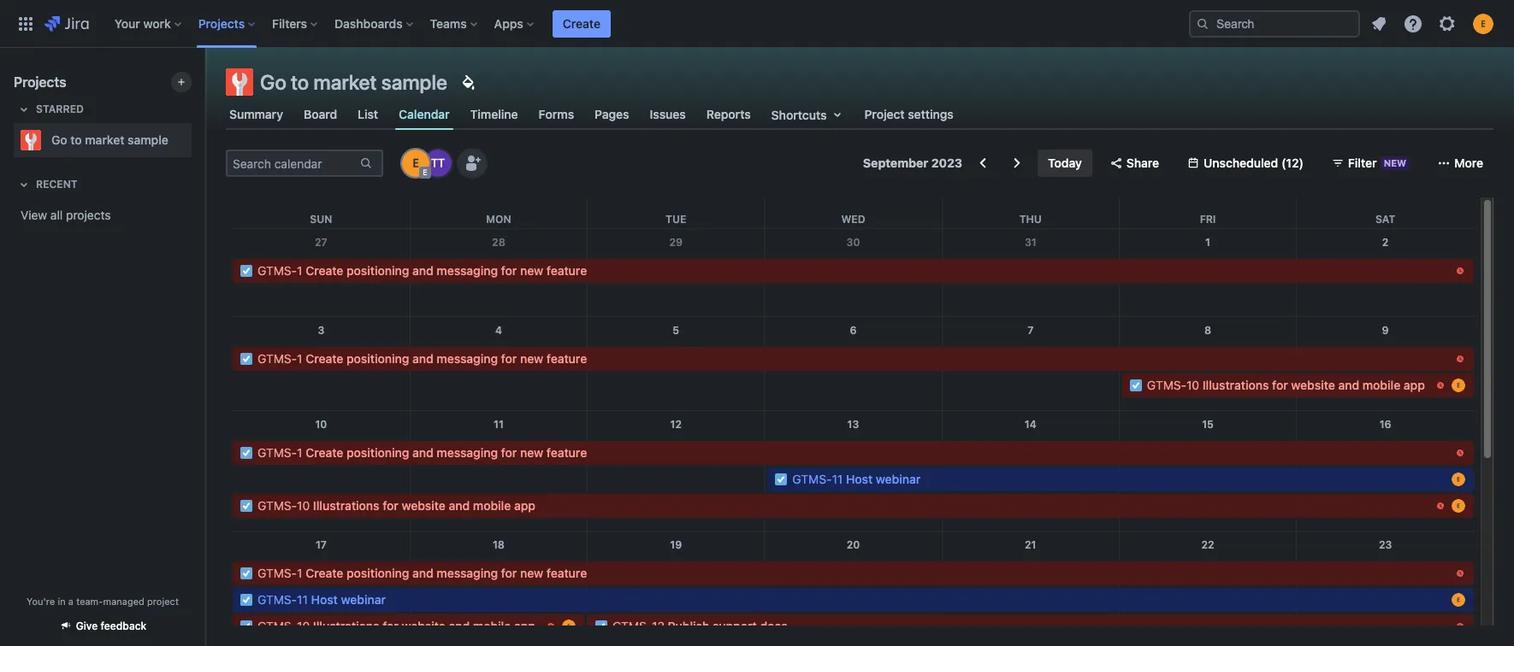 Task type: describe. For each thing, give the bounding box(es) containing it.
16
[[1380, 418, 1392, 431]]

your
[[114, 16, 140, 30]]

15 link
[[1195, 411, 1222, 439]]

8
[[1205, 324, 1212, 337]]

5 link
[[663, 317, 690, 344]]

1 messaging from the top
[[437, 264, 498, 278]]

2
[[1383, 236, 1389, 249]]

filters button
[[267, 10, 324, 37]]

support
[[713, 619, 757, 634]]

starred
[[36, 103, 84, 116]]

projects inside projects popup button
[[198, 16, 245, 30]]

tab list containing calendar
[[216, 99, 1504, 130]]

september
[[863, 156, 929, 170]]

29
[[670, 236, 683, 249]]

23 link
[[1372, 532, 1400, 559]]

summary link
[[226, 99, 287, 130]]

20
[[847, 539, 860, 552]]

wed link
[[838, 198, 869, 228]]

your work button
[[109, 10, 188, 37]]

all
[[50, 208, 63, 222]]

today button
[[1038, 150, 1093, 177]]

project
[[865, 107, 905, 122]]

pages link
[[591, 99, 633, 130]]

2 horizontal spatial 11
[[832, 472, 843, 487]]

0 vertical spatial 11
[[494, 418, 504, 431]]

overdue image for 9
[[1454, 352, 1468, 366]]

4 gtms-1 create positioning and messaging for new feature from the top
[[258, 566, 587, 581]]

unscheduled image
[[1187, 157, 1201, 170]]

1 vertical spatial gtms-10 illustrations for website and mobile app
[[258, 499, 536, 513]]

sat link
[[1373, 198, 1399, 228]]

september 2023
[[863, 156, 963, 170]]

0 horizontal spatial go to market sample
[[51, 133, 168, 147]]

unscheduled (12) button
[[1177, 150, 1314, 177]]

view all projects link
[[14, 200, 192, 231]]

27 link
[[308, 229, 335, 257]]

timeline
[[470, 107, 518, 122]]

17
[[316, 539, 327, 552]]

0 horizontal spatial 12
[[652, 619, 665, 634]]

apps button
[[489, 10, 541, 37]]

2 vertical spatial website
[[402, 619, 446, 634]]

reports link
[[703, 99, 755, 130]]

1 vertical spatial illustrations
[[313, 499, 380, 513]]

give feedback button
[[49, 613, 157, 641]]

11 link
[[485, 411, 513, 439]]

21 link
[[1017, 532, 1045, 559]]

create inside button
[[563, 16, 601, 30]]

board
[[304, 107, 337, 122]]

gtms-12 publish support docs
[[613, 619, 788, 634]]

next month image
[[1007, 153, 1028, 174]]

dashboards button
[[330, 10, 420, 37]]

dashboards
[[335, 16, 403, 30]]

0 vertical spatial go
[[260, 70, 287, 94]]

0 horizontal spatial gtms-11 host webinar
[[258, 593, 386, 607]]

summary
[[229, 107, 283, 122]]

calendar
[[399, 107, 450, 121]]

1 horizontal spatial go to market sample
[[260, 70, 447, 94]]

terry turtle image
[[424, 150, 452, 177]]

2 vertical spatial app
[[514, 619, 536, 634]]

notifications image
[[1369, 13, 1390, 34]]

1 vertical spatial sample
[[128, 133, 168, 147]]

recent
[[36, 178, 77, 191]]

1 horizontal spatial sample
[[381, 70, 447, 94]]

more button
[[1428, 150, 1494, 177]]

view all projects
[[21, 208, 111, 222]]

18
[[493, 539, 505, 552]]

mon
[[486, 213, 511, 226]]

10 link
[[308, 411, 335, 439]]

your profile and settings image
[[1474, 13, 1494, 34]]

projects button
[[193, 10, 262, 37]]

9
[[1383, 324, 1389, 337]]

fri link
[[1197, 198, 1220, 228]]

23
[[1379, 539, 1393, 552]]

issues
[[650, 107, 686, 122]]

7
[[1028, 324, 1034, 337]]

apps
[[494, 16, 524, 30]]

primary element
[[10, 0, 1189, 47]]

filters
[[272, 16, 307, 30]]

2 vertical spatial illustrations
[[313, 619, 380, 634]]

3 positioning from the top
[[347, 445, 409, 460]]

0 vertical spatial mobile
[[1363, 378, 1401, 392]]

wed
[[842, 213, 866, 226]]

set background color image
[[458, 72, 478, 92]]

2 gtms-1 create positioning and messaging for new feature from the top
[[258, 351, 587, 366]]

0 vertical spatial illustrations
[[1203, 378, 1269, 392]]

9 link
[[1372, 317, 1400, 344]]

row containing sun
[[233, 198, 1474, 229]]

2 vertical spatial gtms-10 illustrations for website and mobile app
[[258, 619, 536, 634]]

27
[[315, 236, 328, 249]]

17 link
[[308, 532, 335, 559]]

0 vertical spatial webinar
[[876, 472, 921, 487]]

1 vertical spatial webinar
[[341, 593, 386, 607]]

1 new from the top
[[520, 264, 544, 278]]

5
[[673, 324, 680, 337]]

1 inside 1 'link'
[[1206, 236, 1211, 249]]

28
[[492, 236, 506, 249]]

create project image
[[175, 75, 188, 89]]

reports
[[707, 107, 751, 122]]

4 feature from the top
[[547, 566, 587, 581]]

filter new
[[1349, 156, 1407, 170]]

(12)
[[1282, 156, 1304, 170]]

0 vertical spatial website
[[1292, 378, 1336, 392]]

1 positioning from the top
[[347, 264, 409, 278]]

Search field
[[1189, 10, 1361, 37]]

0 vertical spatial gtms-10 illustrations for website and mobile app
[[1147, 378, 1426, 392]]

14 link
[[1017, 411, 1045, 439]]

give feedback
[[76, 620, 147, 633]]

30 link
[[840, 229, 867, 257]]

1 horizontal spatial gtms-11 host webinar
[[793, 472, 921, 487]]

2 positioning from the top
[[347, 351, 409, 366]]

a
[[68, 596, 74, 608]]

31
[[1025, 236, 1037, 249]]

29 link
[[663, 229, 690, 257]]

project settings
[[865, 107, 954, 122]]



Task type: locate. For each thing, give the bounding box(es) containing it.
gtms-1 create positioning and messaging for new feature down '11' link
[[258, 445, 587, 460]]

0 vertical spatial overdue image
[[1454, 264, 1468, 278]]

overdue image
[[1454, 264, 1468, 278], [1454, 352, 1468, 366]]

gtms-11 host webinar down 17 link
[[258, 593, 386, 607]]

4 messaging from the top
[[437, 566, 498, 581]]

1 horizontal spatial go
[[260, 70, 287, 94]]

0 horizontal spatial host
[[311, 593, 338, 607]]

20 link
[[840, 532, 867, 559]]

issues link
[[647, 99, 690, 130]]

31 link
[[1017, 229, 1045, 257]]

grid
[[233, 198, 1474, 647]]

3 new from the top
[[520, 445, 544, 460]]

1 vertical spatial market
[[85, 133, 125, 147]]

go to market sample link
[[14, 123, 185, 157]]

12 link
[[663, 411, 690, 439]]

11
[[494, 418, 504, 431], [832, 472, 843, 487], [297, 593, 308, 607]]

settings image
[[1438, 13, 1458, 34]]

4
[[495, 324, 502, 337]]

illustrations down 17 link
[[313, 619, 380, 634]]

8 link
[[1195, 317, 1222, 344]]

create right apps dropdown button
[[563, 16, 601, 30]]

2 new from the top
[[520, 351, 544, 366]]

1 row from the top
[[233, 198, 1474, 229]]

overdue image for 2
[[1454, 264, 1468, 278]]

positioning
[[347, 264, 409, 278], [347, 351, 409, 366], [347, 445, 409, 460], [347, 566, 409, 581]]

15
[[1202, 418, 1214, 431]]

1 horizontal spatial webinar
[[876, 472, 921, 487]]

4 positioning from the top
[[347, 566, 409, 581]]

messaging down 18 link
[[437, 566, 498, 581]]

tab list
[[216, 99, 1504, 130]]

21
[[1025, 539, 1037, 552]]

filter
[[1349, 156, 1377, 170]]

in
[[58, 596, 66, 608]]

host
[[846, 472, 873, 487], [311, 593, 338, 607]]

jira image
[[44, 13, 89, 34], [44, 13, 89, 34]]

banner containing your work
[[0, 0, 1515, 48]]

list link
[[354, 99, 382, 130]]

13
[[848, 418, 859, 431]]

2 overdue image from the top
[[1454, 352, 1468, 366]]

gtms-1 create positioning and messaging for new feature down 18 link
[[258, 566, 587, 581]]

thu
[[1020, 213, 1042, 226]]

1 horizontal spatial 12
[[670, 418, 682, 431]]

mobile up the 16
[[1363, 378, 1401, 392]]

market up "list"
[[314, 70, 377, 94]]

6 link
[[840, 317, 867, 344]]

1 vertical spatial overdue image
[[1454, 352, 1468, 366]]

0 horizontal spatial sample
[[128, 133, 168, 147]]

1 vertical spatial mobile
[[473, 499, 511, 513]]

market up view all projects link in the left top of the page
[[85, 133, 125, 147]]

previous month image
[[973, 153, 994, 174]]

managed
[[103, 596, 144, 608]]

to down starred
[[70, 133, 82, 147]]

0 horizontal spatial projects
[[14, 74, 66, 90]]

1
[[1206, 236, 1211, 249], [297, 264, 302, 278], [297, 351, 302, 366], [297, 445, 302, 460], [297, 566, 302, 581]]

give
[[76, 620, 98, 633]]

22
[[1202, 539, 1215, 552]]

gtms-1 create positioning and messaging for new feature down 4 link
[[258, 351, 587, 366]]

0 horizontal spatial webinar
[[341, 593, 386, 607]]

website
[[1292, 378, 1336, 392], [402, 499, 446, 513], [402, 619, 446, 634]]

2 row from the top
[[233, 229, 1474, 317]]

1 vertical spatial 11
[[832, 472, 843, 487]]

4 row from the top
[[233, 411, 1474, 531]]

overdue image
[[1434, 379, 1448, 392], [1454, 446, 1468, 460], [1434, 499, 1448, 513], [1454, 567, 1468, 581], [544, 620, 558, 634], [1454, 620, 1468, 634]]

new
[[520, 264, 544, 278], [520, 351, 544, 366], [520, 445, 544, 460], [520, 566, 544, 581]]

work
[[143, 16, 171, 30]]

19 link
[[663, 532, 690, 559]]

illustrations up the 15
[[1203, 378, 1269, 392]]

1 link
[[1195, 229, 1222, 257]]

Search calendar text field
[[228, 151, 358, 175]]

docs
[[760, 619, 788, 634]]

forms link
[[535, 99, 578, 130]]

0 vertical spatial market
[[314, 70, 377, 94]]

2 vertical spatial mobile
[[473, 619, 511, 634]]

1 horizontal spatial host
[[846, 472, 873, 487]]

5 row from the top
[[233, 531, 1474, 647]]

2 link
[[1372, 229, 1400, 257]]

sample up calendar
[[381, 70, 447, 94]]

3 gtms-1 create positioning and messaging for new feature from the top
[[258, 445, 587, 460]]

to
[[291, 70, 309, 94], [70, 133, 82, 147]]

unscheduled
[[1204, 156, 1279, 170]]

0 horizontal spatial go
[[51, 133, 67, 147]]

2 messaging from the top
[[437, 351, 498, 366]]

1 horizontal spatial to
[[291, 70, 309, 94]]

messaging
[[437, 264, 498, 278], [437, 351, 498, 366], [437, 445, 498, 460], [437, 566, 498, 581]]

12
[[670, 418, 682, 431], [652, 619, 665, 634]]

4 new from the top
[[520, 566, 544, 581]]

3 feature from the top
[[547, 445, 587, 460]]

create down 27 link
[[306, 264, 344, 278]]

sample left remove from starred icon
[[128, 133, 168, 147]]

illustrations up 17 on the bottom of page
[[313, 499, 380, 513]]

messaging down 4 link
[[437, 351, 498, 366]]

1 overdue image from the top
[[1454, 264, 1468, 278]]

eloisefrancis23 image
[[402, 150, 430, 177]]

1 horizontal spatial 11
[[494, 418, 504, 431]]

sidebar navigation image
[[187, 68, 224, 103]]

appswitcher icon image
[[15, 13, 36, 34]]

remove from starred image
[[187, 130, 207, 151]]

0 vertical spatial gtms-11 host webinar
[[793, 472, 921, 487]]

0 vertical spatial sample
[[381, 70, 447, 94]]

tue link
[[662, 198, 690, 228]]

team-
[[76, 596, 103, 608]]

go
[[260, 70, 287, 94], [51, 133, 67, 147]]

banner
[[0, 0, 1515, 48]]

create down 3 link
[[306, 351, 344, 366]]

sat
[[1376, 213, 1396, 226]]

2 feature from the top
[[547, 351, 587, 366]]

unscheduled (12)
[[1204, 156, 1304, 170]]

0 vertical spatial projects
[[198, 16, 245, 30]]

mobile up 18
[[473, 499, 511, 513]]

1 horizontal spatial market
[[314, 70, 377, 94]]

host down 13 link at the right bottom
[[846, 472, 873, 487]]

gtms-1 create positioning and messaging for new feature down 28 link
[[258, 264, 587, 278]]

1 vertical spatial website
[[402, 499, 446, 513]]

0 vertical spatial to
[[291, 70, 309, 94]]

0 horizontal spatial 11
[[297, 593, 308, 607]]

collapse recent projects image
[[14, 175, 34, 195]]

more
[[1455, 156, 1484, 170]]

16 link
[[1372, 411, 1400, 439]]

0 vertical spatial 12
[[670, 418, 682, 431]]

1 vertical spatial to
[[70, 133, 82, 147]]

go to market sample down starred
[[51, 133, 168, 147]]

13 link
[[840, 411, 867, 439]]

go to market sample up "list"
[[260, 70, 447, 94]]

to inside go to market sample link
[[70, 133, 82, 147]]

2 vertical spatial 11
[[297, 593, 308, 607]]

settings
[[908, 107, 954, 122]]

gtms-11 host webinar down 13 link at the right bottom
[[793, 472, 921, 487]]

forms
[[539, 107, 574, 122]]

go up summary
[[260, 70, 287, 94]]

1 vertical spatial app
[[514, 499, 536, 513]]

collapse starred projects image
[[14, 99, 34, 120]]

go down starred
[[51, 133, 67, 147]]

0 vertical spatial go to market sample
[[260, 70, 447, 94]]

1 vertical spatial projects
[[14, 74, 66, 90]]

0 horizontal spatial market
[[85, 133, 125, 147]]

4 link
[[485, 317, 513, 344]]

1 vertical spatial go to market sample
[[51, 133, 168, 147]]

host down 17 link
[[311, 593, 338, 607]]

go inside go to market sample link
[[51, 133, 67, 147]]

mobile down 18 link
[[473, 619, 511, 634]]

projects right work
[[198, 16, 245, 30]]

for
[[501, 264, 517, 278], [501, 351, 517, 366], [1273, 378, 1289, 392], [501, 445, 517, 460], [383, 499, 399, 513], [501, 566, 517, 581], [383, 619, 399, 634]]

3 link
[[308, 317, 335, 344]]

projects up collapse starred projects image
[[14, 74, 66, 90]]

help image
[[1403, 13, 1424, 34]]

fri
[[1200, 213, 1216, 226]]

1 vertical spatial 12
[[652, 619, 665, 634]]

project settings link
[[861, 99, 957, 130]]

search image
[[1196, 17, 1210, 30]]

0 horizontal spatial to
[[70, 133, 82, 147]]

18 link
[[485, 532, 513, 559]]

grid containing gtms-1
[[233, 198, 1474, 647]]

1 feature from the top
[[547, 264, 587, 278]]

create down "10" link
[[306, 445, 344, 460]]

projects
[[198, 16, 245, 30], [14, 74, 66, 90]]

add people image
[[462, 153, 483, 174]]

1 horizontal spatial projects
[[198, 16, 245, 30]]

messaging down 28 link
[[437, 264, 498, 278]]

1 vertical spatial go
[[51, 133, 67, 147]]

14
[[1025, 418, 1037, 431]]

1 vertical spatial host
[[311, 593, 338, 607]]

gtms-
[[258, 264, 297, 278], [258, 351, 297, 366], [1147, 378, 1187, 392], [258, 445, 297, 460], [793, 472, 832, 487], [258, 499, 297, 513], [258, 566, 297, 581], [258, 593, 297, 607], [258, 619, 297, 634], [613, 619, 652, 634]]

create down 17 link
[[306, 566, 344, 581]]

22 link
[[1195, 532, 1222, 559]]

0 vertical spatial host
[[846, 472, 873, 487]]

timeline link
[[467, 99, 522, 130]]

row
[[233, 198, 1474, 229], [233, 229, 1474, 317], [233, 317, 1474, 411], [233, 411, 1474, 531], [233, 531, 1474, 647]]

1 vertical spatial gtms-11 host webinar
[[258, 593, 386, 607]]

new
[[1384, 157, 1407, 169]]

30
[[847, 236, 860, 249]]

and
[[413, 264, 434, 278], [413, 351, 434, 366], [1339, 378, 1360, 392], [413, 445, 434, 460], [449, 499, 470, 513], [413, 566, 434, 581], [449, 619, 470, 634]]

3 messaging from the top
[[437, 445, 498, 460]]

to up board
[[291, 70, 309, 94]]

you're
[[27, 596, 55, 608]]

3 row from the top
[[233, 317, 1474, 411]]

projects
[[66, 208, 111, 222]]

create
[[563, 16, 601, 30], [306, 264, 344, 278], [306, 351, 344, 366], [306, 445, 344, 460], [306, 566, 344, 581]]

messaging down '11' link
[[437, 445, 498, 460]]

10
[[1187, 378, 1200, 392], [315, 418, 327, 431], [297, 499, 310, 513], [297, 619, 310, 634]]

1 gtms-1 create positioning and messaging for new feature from the top
[[258, 264, 587, 278]]

list
[[358, 107, 378, 122]]

0 vertical spatial app
[[1404, 378, 1426, 392]]



Task type: vqa. For each thing, say whether or not it's contained in the screenshot.
THU
yes



